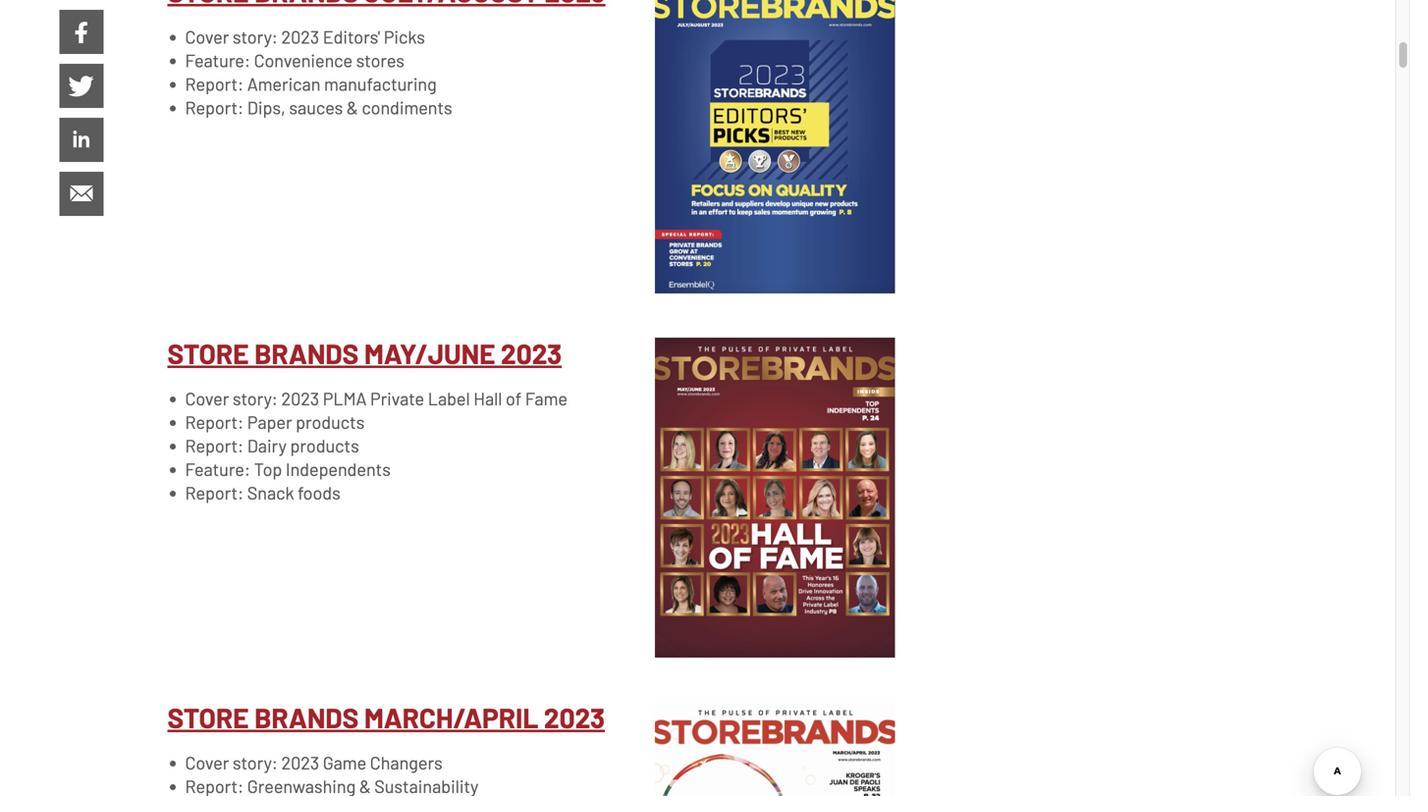 Task type: describe. For each thing, give the bounding box(es) containing it.
convenience
[[254, 49, 353, 71]]

dairy
[[247, 435, 287, 456]]

store brands march/april 2023 link
[[167, 701, 605, 734]]

dips,
[[247, 97, 286, 118]]

store brands april/may image
[[655, 702, 895, 796]]

may/june
[[364, 337, 495, 370]]

facebook image
[[59, 10, 104, 54]]

2023 for private
[[281, 388, 319, 409]]

snack
[[247, 482, 294, 503]]

feature: inside cover story: 2023 plma private label hall of fame report: paper products report: dairy products feature: top independents report: snack foods
[[185, 458, 250, 480]]

store for store brands march/april 2023
[[167, 701, 249, 734]]

1 vertical spatial products
[[290, 435, 359, 456]]

stores
[[356, 49, 405, 71]]

changers
[[370, 752, 443, 773]]

1 report: from the top
[[185, 73, 244, 94]]

store brands may/june 2023
[[167, 337, 562, 370]]

sauces
[[289, 97, 343, 118]]

cover for cover story: 2023 plma private label hall of fame report: paper products report: dairy products feature: top independents report: snack foods
[[185, 388, 229, 409]]

american
[[247, 73, 321, 94]]

manufacturing
[[324, 73, 437, 94]]

store for store brands may/june 2023
[[167, 337, 249, 370]]

twitter link
[[59, 64, 104, 108]]

independents
[[286, 458, 391, 480]]

email link
[[59, 172, 104, 216]]

story: for american
[[233, 26, 278, 47]]

cover story: 2023 plma private label hall of fame report: paper products report: dairy products feature: top independents report: snack foods
[[185, 388, 568, 503]]

cover story: 2023 game changers
[[185, 752, 443, 773]]

cover story: 2023 editors' picks feature: convenience stores report: american manufacturing report: dips, sauces & condiments
[[185, 26, 452, 118]]

of
[[506, 388, 522, 409]]

brands for march/april
[[254, 701, 359, 734]]

3 story: from the top
[[233, 752, 278, 773]]

foods
[[298, 482, 341, 503]]



Task type: locate. For each thing, give the bounding box(es) containing it.
linkedin image
[[59, 118, 104, 162]]

1 vertical spatial store
[[167, 701, 249, 734]]

march/april
[[364, 701, 539, 734]]

editors'
[[323, 26, 380, 47]]

feature:
[[185, 49, 250, 71], [185, 458, 250, 480]]

2 report: from the top
[[185, 97, 244, 118]]

brands for may/june
[[254, 337, 359, 370]]

game
[[323, 752, 366, 773]]

story:
[[233, 26, 278, 47], [233, 388, 278, 409], [233, 752, 278, 773]]

store
[[167, 337, 249, 370], [167, 701, 249, 734]]

story: inside cover story: 2023 editors' picks feature: convenience stores report: american manufacturing report: dips, sauces & condiments
[[233, 26, 278, 47]]

picks
[[384, 26, 425, 47]]

4 report: from the top
[[185, 435, 244, 456]]

linkedin link
[[59, 118, 104, 162]]

hall
[[474, 388, 502, 409]]

story: up paper
[[233, 388, 278, 409]]

cover inside cover story: 2023 editors' picks feature: convenience stores report: american manufacturing report: dips, sauces & condiments
[[185, 26, 229, 47]]

2 feature: from the top
[[185, 458, 250, 480]]

5 report: from the top
[[185, 482, 244, 503]]

store brands may/june 2023 link
[[167, 337, 562, 370]]

2 brands from the top
[[254, 701, 359, 734]]

feature: inside cover story: 2023 editors' picks feature: convenience stores report: american manufacturing report: dips, sauces & condiments
[[185, 49, 250, 71]]

report:
[[185, 73, 244, 94], [185, 97, 244, 118], [185, 411, 244, 432], [185, 435, 244, 456], [185, 482, 244, 503]]

email image
[[59, 172, 104, 216]]

products up independents
[[290, 435, 359, 456]]

top
[[254, 458, 282, 480]]

0 vertical spatial story:
[[233, 26, 278, 47]]

1 feature: from the top
[[185, 49, 250, 71]]

private
[[370, 388, 424, 409]]

feature: left the top
[[185, 458, 250, 480]]

cover for cover story: 2023 editors' picks feature: convenience stores report: american manufacturing report: dips, sauces & condiments
[[185, 26, 229, 47]]

twitter image
[[59, 64, 104, 108]]

0 vertical spatial feature:
[[185, 49, 250, 71]]

0 vertical spatial products
[[296, 411, 365, 432]]

facebook link
[[59, 10, 104, 54]]

1 vertical spatial feature:
[[185, 458, 250, 480]]

1 vertical spatial brands
[[254, 701, 359, 734]]

cover
[[185, 26, 229, 47], [185, 388, 229, 409], [185, 752, 229, 773]]

&
[[347, 97, 358, 118]]

report: left american
[[185, 73, 244, 94]]

store brands magazine july/august image
[[655, 0, 895, 293]]

2 vertical spatial cover
[[185, 752, 229, 773]]

cover inside cover story: 2023 plma private label hall of fame report: paper products report: dairy products feature: top independents report: snack foods
[[185, 388, 229, 409]]

label
[[428, 388, 470, 409]]

brands up plma
[[254, 337, 359, 370]]

report: left dips,
[[185, 97, 244, 118]]

products
[[296, 411, 365, 432], [290, 435, 359, 456]]

2023 for changers
[[281, 752, 319, 773]]

story: for report:
[[233, 388, 278, 409]]

fame
[[525, 388, 568, 409]]

cover for cover story: 2023 game changers
[[185, 752, 229, 773]]

0 vertical spatial brands
[[254, 337, 359, 370]]

plma
[[323, 388, 367, 409]]

products down plma
[[296, 411, 365, 432]]

3 cover from the top
[[185, 752, 229, 773]]

feature: up dips,
[[185, 49, 250, 71]]

condiments
[[362, 97, 452, 118]]

report: left dairy
[[185, 435, 244, 456]]

2023 inside cover story: 2023 plma private label hall of fame report: paper products report: dairy products feature: top independents report: snack foods
[[281, 388, 319, 409]]

story: inside cover story: 2023 plma private label hall of fame report: paper products report: dairy products feature: top independents report: snack foods
[[233, 388, 278, 409]]

store brands march/april 2023
[[167, 701, 605, 734]]

0 vertical spatial cover
[[185, 26, 229, 47]]

report: left paper
[[185, 411, 244, 432]]

1 vertical spatial story:
[[233, 388, 278, 409]]

brands up cover story: 2023 game changers
[[254, 701, 359, 734]]

2 cover from the top
[[185, 388, 229, 409]]

2023 inside cover story: 2023 editors' picks feature: convenience stores report: american manufacturing report: dips, sauces & condiments
[[281, 26, 319, 47]]

1 story: from the top
[[233, 26, 278, 47]]

1 vertical spatial cover
[[185, 388, 229, 409]]

paper
[[247, 411, 292, 432]]

2 vertical spatial story:
[[233, 752, 278, 773]]

2023 for picks
[[281, 26, 319, 47]]

story: up convenience
[[233, 26, 278, 47]]

0 vertical spatial store
[[167, 337, 249, 370]]

2023
[[281, 26, 319, 47], [501, 337, 562, 370], [281, 388, 319, 409], [544, 701, 605, 734], [281, 752, 319, 773]]

2 story: from the top
[[233, 388, 278, 409]]

brands
[[254, 337, 359, 370], [254, 701, 359, 734]]

store brands magazine may/june edition image
[[655, 338, 895, 658]]

2 store from the top
[[167, 701, 249, 734]]

report: left snack
[[185, 482, 244, 503]]

1 brands from the top
[[254, 337, 359, 370]]

1 store from the top
[[167, 337, 249, 370]]

1 cover from the top
[[185, 26, 229, 47]]

3 report: from the top
[[185, 411, 244, 432]]

story: left game
[[233, 752, 278, 773]]



Task type: vqa. For each thing, say whether or not it's contained in the screenshot.
email link
yes



